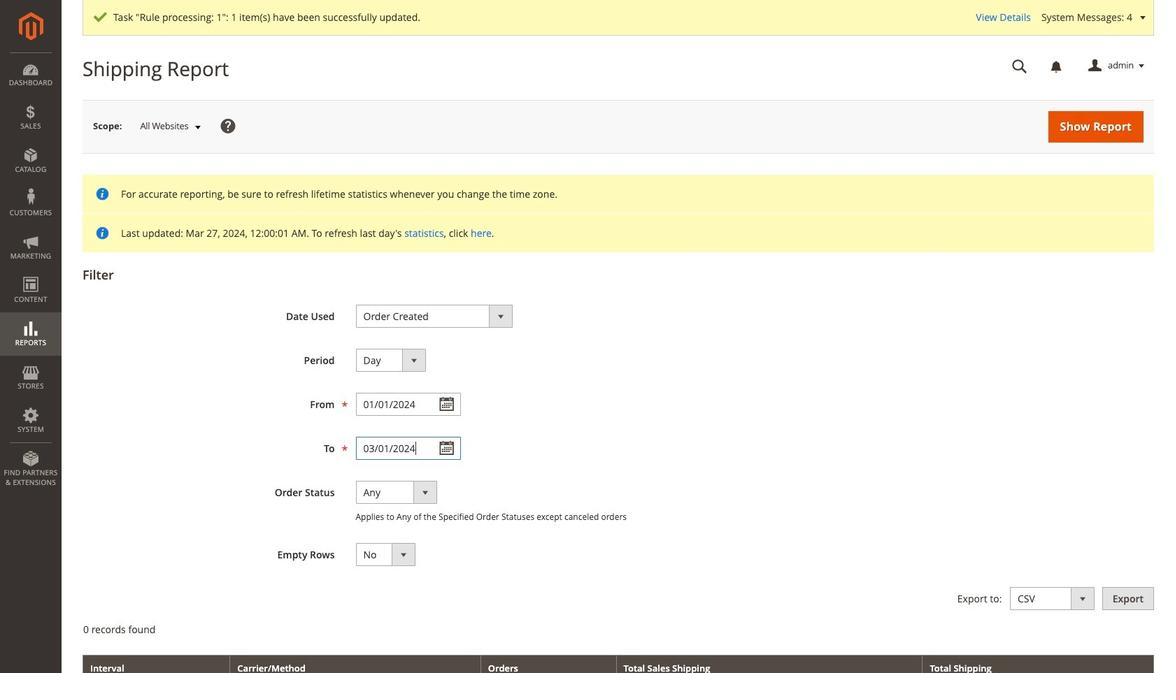Task type: locate. For each thing, give the bounding box(es) containing it.
menu bar
[[0, 52, 62, 495]]

magento admin panel image
[[19, 12, 43, 41]]

None text field
[[1002, 54, 1037, 78], [356, 393, 461, 416], [1002, 54, 1037, 78], [356, 393, 461, 416]]

None text field
[[356, 437, 461, 460]]



